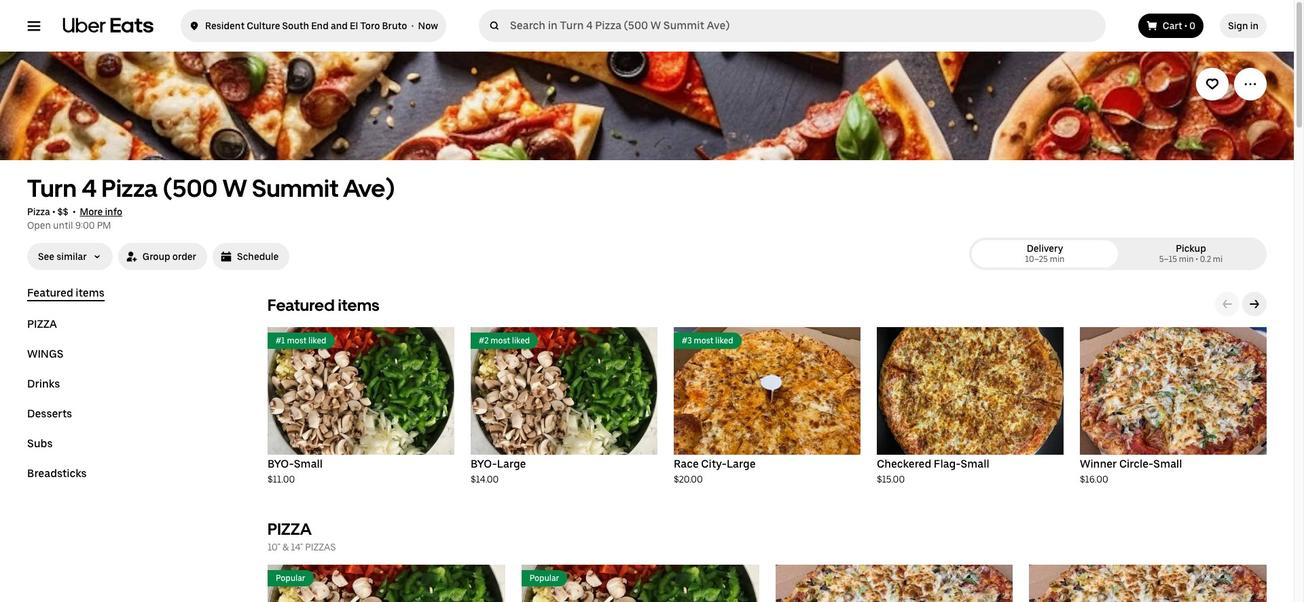 Task type: describe. For each thing, give the bounding box(es) containing it.
group order link
[[118, 243, 207, 270]]

sign in link
[[1220, 14, 1267, 38]]

0.2
[[1200, 255, 1212, 264]]

schedule
[[237, 251, 279, 262]]

breadsticks
[[27, 467, 87, 480]]

pm
[[97, 220, 111, 231]]

$11.00
[[268, 474, 295, 485]]

0 vertical spatial pizza
[[102, 174, 158, 203]]

more
[[80, 207, 103, 217]]

• left 0
[[1185, 20, 1188, 31]]

pizza for pizza 10" & 14" pizzas
[[268, 520, 312, 539]]

min for delivery
[[1050, 255, 1065, 264]]

city-
[[701, 458, 727, 471]]

three dots horizontal button
[[1235, 68, 1267, 101]]

small inside byo-small $11.00
[[294, 458, 323, 471]]

desserts button
[[27, 408, 72, 421]]

w
[[223, 174, 247, 203]]

info
[[105, 207, 122, 217]]

more info link
[[80, 207, 122, 217]]

#3 most liked
[[682, 336, 734, 346]]

south
[[282, 20, 309, 31]]

9:00
[[75, 220, 95, 231]]

mi
[[1213, 255, 1223, 264]]

cart
[[1163, 20, 1183, 31]]

resident culture south end and el toro bruto • now
[[205, 20, 438, 31]]

small for winner circle-small
[[1154, 458, 1183, 471]]

$15.00
[[877, 474, 905, 485]]

pickup 5–15 min • 0.2 mi
[[1160, 243, 1223, 264]]

$14.00
[[471, 474, 499, 485]]

see similar
[[38, 251, 87, 262]]

el
[[350, 20, 358, 31]]

race city-large $20.00
[[674, 458, 756, 485]]

Search in Turn 4 Pizza (500 W Summit Ave) text field
[[510, 19, 1101, 33]]

pizza button
[[27, 318, 57, 332]]

toro
[[360, 20, 380, 31]]

and
[[331, 20, 348, 31]]

• right $$
[[73, 207, 76, 217]]

byo-large $14.00
[[471, 458, 526, 485]]

culture
[[247, 20, 280, 31]]

liked for large
[[512, 336, 530, 346]]

view more options image
[[1244, 77, 1258, 91]]

winner circle-small $16.00
[[1080, 458, 1183, 485]]

breadsticks button
[[27, 467, 87, 481]]

see
[[38, 251, 54, 262]]

until
[[53, 220, 73, 231]]

pickup
[[1176, 243, 1207, 254]]

liked for city-
[[716, 336, 734, 346]]

0 horizontal spatial featured items
[[27, 287, 105, 300]]

delivery
[[1027, 243, 1063, 254]]

#1 most liked
[[276, 336, 326, 346]]

drinks button
[[27, 378, 60, 391]]

wings button
[[27, 348, 64, 361]]

&
[[283, 542, 289, 553]]

cart • 0
[[1163, 20, 1196, 31]]

$16.00
[[1080, 474, 1109, 485]]

order
[[172, 251, 196, 262]]

items inside button
[[76, 287, 105, 300]]

#2 most liked
[[479, 336, 530, 346]]

end
[[311, 20, 329, 31]]

byo- for large
[[471, 458, 497, 471]]

1 horizontal spatial featured items
[[268, 296, 380, 315]]

chevron down small image
[[92, 252, 102, 262]]

• inside pickup 5–15 min • 0.2 mi
[[1196, 255, 1199, 264]]

winner
[[1080, 458, 1117, 471]]

#3
[[682, 336, 692, 346]]

#2
[[479, 336, 489, 346]]

byo- for small
[[268, 458, 294, 471]]

• left $$
[[52, 207, 55, 217]]

heart outline link
[[1197, 68, 1229, 101]]

pizza 10" & 14" pizzas
[[268, 520, 336, 553]]



Task type: locate. For each thing, give the bounding box(es) containing it.
min down the delivery
[[1050, 255, 1065, 264]]

0 horizontal spatial featured
[[27, 287, 73, 300]]

navigation containing featured items
[[27, 287, 235, 497]]

2 horizontal spatial small
[[1154, 458, 1183, 471]]

2 large from the left
[[727, 458, 756, 471]]

most right #2
[[491, 336, 510, 346]]

3 most from the left
[[694, 336, 714, 346]]

pizza up open
[[27, 207, 50, 217]]

1 small from the left
[[294, 458, 323, 471]]

turn
[[27, 174, 77, 203]]

in
[[1251, 20, 1259, 31]]

featured up the 'pizza' button
[[27, 287, 73, 300]]

sign in
[[1229, 20, 1259, 31]]

small inside winner circle-small $16.00
[[1154, 458, 1183, 471]]

1 min from the left
[[1050, 255, 1065, 264]]

3 small from the left
[[1154, 458, 1183, 471]]

• left now
[[411, 20, 414, 31]]

[object Object] radio
[[975, 241, 1116, 268]]

ave)
[[343, 174, 395, 203]]

min down the pickup
[[1179, 255, 1194, 264]]

0 horizontal spatial pizza
[[27, 318, 57, 331]]

1 horizontal spatial most
[[491, 336, 510, 346]]

1 horizontal spatial min
[[1179, 255, 1194, 264]]

popular
[[276, 574, 305, 584], [530, 574, 559, 584]]

min inside pickup 5–15 min • 0.2 mi
[[1179, 255, 1194, 264]]

2 horizontal spatial liked
[[716, 336, 734, 346]]

most
[[287, 336, 307, 346], [491, 336, 510, 346], [694, 336, 714, 346]]

summit
[[252, 174, 338, 203]]

subs
[[27, 438, 53, 450]]

uber eats home image
[[63, 18, 154, 34]]

featured items up #1 most liked
[[268, 296, 380, 315]]

pizza inside pizza 10" & 14" pizzas
[[268, 520, 312, 539]]

1 horizontal spatial large
[[727, 458, 756, 471]]

resident
[[205, 20, 245, 31]]

0 horizontal spatial popular
[[276, 574, 305, 584]]

main navigation menu image
[[27, 19, 41, 33]]

most right #3 in the right of the page
[[694, 336, 714, 346]]

featured items button
[[27, 287, 105, 302]]

large inside byo-large $14.00
[[497, 458, 526, 471]]

pizza
[[27, 318, 57, 331], [268, 520, 312, 539]]

byo- up $14.00 in the bottom left of the page
[[471, 458, 497, 471]]

liked right #3 in the right of the page
[[716, 336, 734, 346]]

deliver to image
[[189, 18, 200, 34]]

similar
[[57, 251, 87, 262]]

circle-
[[1120, 458, 1154, 471]]

subs button
[[27, 438, 53, 451]]

1 liked from the left
[[308, 336, 326, 346]]

most right #1
[[287, 336, 307, 346]]

0 horizontal spatial pizza
[[27, 207, 50, 217]]

featured items
[[27, 287, 105, 300], [268, 296, 380, 315]]

pizza up the wings
[[27, 318, 57, 331]]

group order
[[143, 251, 196, 262]]

0 horizontal spatial small
[[294, 458, 323, 471]]

wings
[[27, 348, 64, 361]]

5–15
[[1160, 255, 1178, 264]]

pizza up info
[[102, 174, 158, 203]]

1 large from the left
[[497, 458, 526, 471]]

featured
[[27, 287, 73, 300], [268, 296, 335, 315]]

large right race at the bottom right
[[727, 458, 756, 471]]

small for checkered flag-small
[[961, 458, 990, 471]]

1 popular from the left
[[276, 574, 305, 584]]

checkered flag-small $15.00
[[877, 458, 990, 485]]

flag-
[[934, 458, 961, 471]]

• left 0.2
[[1196, 255, 1199, 264]]

large up $14.00 in the bottom left of the page
[[497, 458, 526, 471]]

1 byo- from the left
[[268, 458, 294, 471]]

1 horizontal spatial small
[[961, 458, 990, 471]]

schedule button
[[213, 243, 290, 270], [213, 243, 290, 270]]

1 vertical spatial pizza
[[268, 520, 312, 539]]

3 liked from the left
[[716, 336, 734, 346]]

min inside delivery 10–25 min
[[1050, 255, 1065, 264]]

small
[[294, 458, 323, 471], [961, 458, 990, 471], [1154, 458, 1183, 471]]

pizza
[[102, 174, 158, 203], [27, 207, 50, 217]]

0
[[1190, 20, 1196, 31]]

sign
[[1229, 20, 1249, 31]]

items
[[76, 287, 105, 300], [338, 296, 380, 315]]

2 liked from the left
[[512, 336, 530, 346]]

14"
[[291, 542, 303, 553]]

$$
[[57, 207, 68, 217]]

1 horizontal spatial pizza
[[102, 174, 158, 203]]

1 horizontal spatial liked
[[512, 336, 530, 346]]

byo-
[[268, 458, 294, 471], [471, 458, 497, 471]]

2 small from the left
[[961, 458, 990, 471]]

2 byo- from the left
[[471, 458, 497, 471]]

10–25
[[1026, 255, 1048, 264]]

min
[[1050, 255, 1065, 264], [1179, 255, 1194, 264]]

1 vertical spatial pizza
[[27, 207, 50, 217]]

2 horizontal spatial most
[[694, 336, 714, 346]]

navigation
[[27, 287, 235, 497]]

most for large
[[491, 336, 510, 346]]

small inside 'checkered flag-small $15.00'
[[961, 458, 990, 471]]

liked
[[308, 336, 326, 346], [512, 336, 530, 346], [716, 336, 734, 346]]

turn 4 pizza (500 w summit ave) pizza • $$ • more info open until 9:00 pm
[[27, 174, 395, 231]]

[object Object] radio
[[1121, 241, 1262, 268]]

featured up #1 most liked
[[268, 296, 335, 315]]

1 horizontal spatial items
[[338, 296, 380, 315]]

liked right #2
[[512, 336, 530, 346]]

byo-small $11.00
[[268, 458, 323, 485]]

0 horizontal spatial min
[[1050, 255, 1065, 264]]

1 horizontal spatial byo-
[[471, 458, 497, 471]]

4
[[82, 174, 97, 203]]

featured inside button
[[27, 287, 73, 300]]

large inside race city-large $20.00
[[727, 458, 756, 471]]

previous image
[[1222, 299, 1233, 310]]

pizzas
[[305, 542, 336, 553]]

2 popular from the left
[[530, 574, 559, 584]]

0 horizontal spatial byo-
[[268, 458, 294, 471]]

byo- inside byo-small $11.00
[[268, 458, 294, 471]]

byo- inside byo-large $14.00
[[471, 458, 497, 471]]

most for city-
[[694, 336, 714, 346]]

min for pickup
[[1179, 255, 1194, 264]]

0 horizontal spatial items
[[76, 287, 105, 300]]

•
[[411, 20, 414, 31], [1185, 20, 1188, 31], [52, 207, 55, 217], [73, 207, 76, 217], [1196, 255, 1199, 264]]

0 horizontal spatial most
[[287, 336, 307, 346]]

group
[[143, 251, 170, 262]]

liked right #1
[[308, 336, 326, 346]]

10"
[[268, 542, 280, 553]]

byo- up $11.00
[[268, 458, 294, 471]]

now
[[418, 20, 438, 31]]

delivery 10–25 min
[[1026, 243, 1065, 264]]

bruto
[[382, 20, 407, 31]]

drinks
[[27, 378, 60, 391]]

#1
[[276, 336, 285, 346]]

next image
[[1250, 299, 1260, 310]]

0 horizontal spatial large
[[497, 458, 526, 471]]

pizza for pizza
[[27, 318, 57, 331]]

desserts
[[27, 408, 72, 421]]

add to favorites image
[[1206, 77, 1220, 91]]

checkered
[[877, 458, 932, 471]]

2 min from the left
[[1179, 255, 1194, 264]]

(500
[[163, 174, 218, 203]]

large
[[497, 458, 526, 471], [727, 458, 756, 471]]

0 horizontal spatial liked
[[308, 336, 326, 346]]

0 vertical spatial pizza
[[27, 318, 57, 331]]

pizza up &
[[268, 520, 312, 539]]

1 horizontal spatial pizza
[[268, 520, 312, 539]]

1 most from the left
[[287, 336, 307, 346]]

2 most from the left
[[491, 336, 510, 346]]

featured items down see similar on the top left of the page
[[27, 287, 105, 300]]

1 horizontal spatial featured
[[268, 296, 335, 315]]

open
[[27, 220, 51, 231]]

liked for small
[[308, 336, 326, 346]]

1 horizontal spatial popular
[[530, 574, 559, 584]]

race
[[674, 458, 699, 471]]

$20.00
[[674, 474, 703, 485]]

most for small
[[287, 336, 307, 346]]



Task type: vqa. For each thing, say whether or not it's contained in the screenshot.
leftmost BYO-
yes



